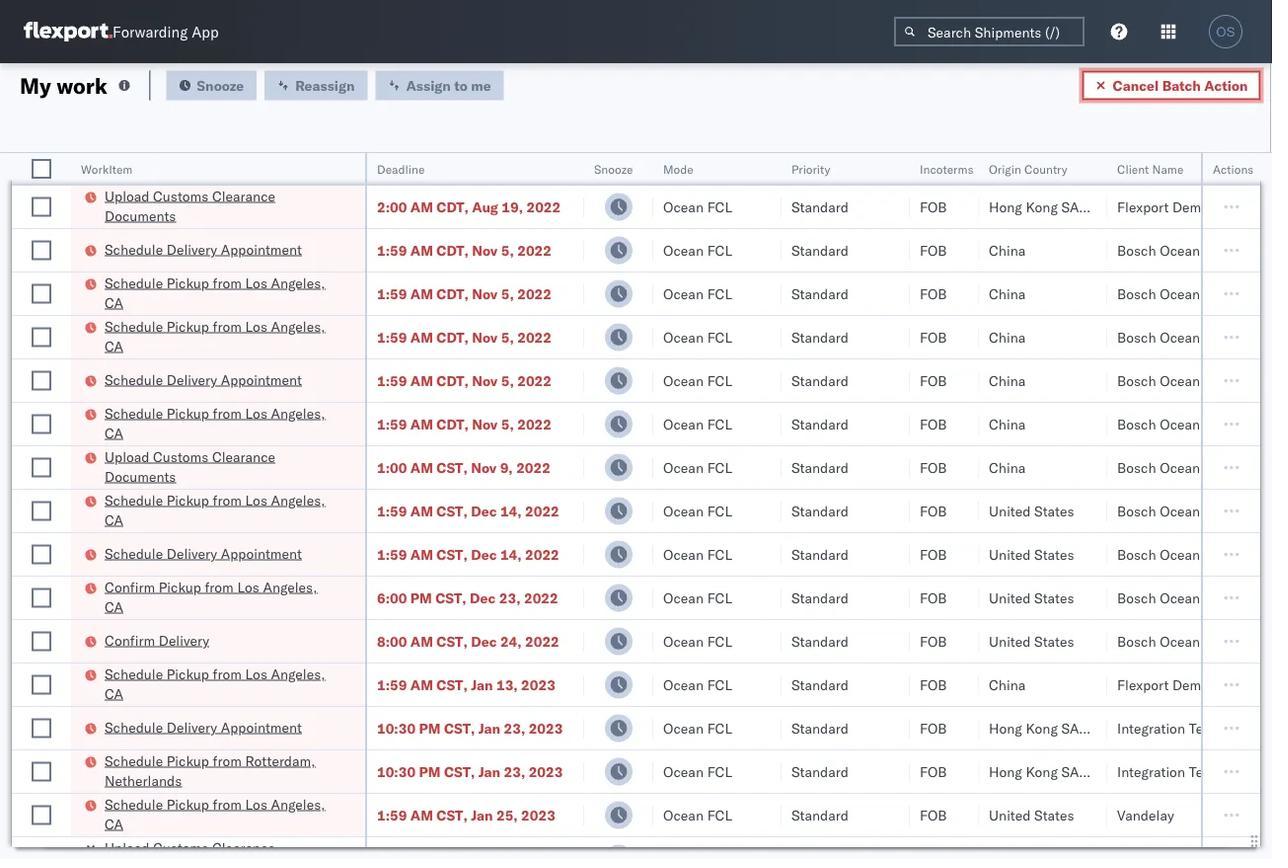 Task type: describe. For each thing, give the bounding box(es) containing it.
pickup for 3rd schedule pickup from los angeles, ca link from the top of the page
[[167, 404, 209, 422]]

from for schedule pickup from rotterdam, netherlands link
[[213, 752, 242, 769]]

7 1:59 from the top
[[377, 546, 407, 563]]

jan for 5th schedule pickup from los angeles, ca link
[[471, 676, 493, 693]]

6 cdt, from the top
[[437, 415, 469, 433]]

upload customs clearance documents for 1:00 am cst, nov 9, 2022
[[105, 448, 276, 485]]

customs for 2:00
[[153, 187, 209, 204]]

confirm pickup from los angeles, ca link
[[105, 577, 340, 617]]

book
[[1246, 676, 1273, 693]]

upload for 2:00 am cdt, aug 19, 2022
[[105, 187, 150, 204]]

incoterms button
[[911, 157, 988, 177]]

3 schedule delivery appointment from the top
[[105, 545, 302, 562]]

forwarding app
[[113, 22, 219, 41]]

my work
[[20, 72, 108, 99]]

1 bosc from the top
[[1246, 241, 1273, 259]]

10:30 for schedule delivery appointment
[[377, 719, 416, 737]]

app
[[192, 22, 219, 41]]

customs for 1:00
[[153, 448, 209, 465]]

2:00
[[377, 198, 407, 215]]

10 bosc from the top
[[1246, 633, 1273, 650]]

1:59 am cst, jan 13, 2023
[[377, 676, 556, 693]]

2 bosch from the top
[[1118, 285, 1157, 302]]

10:30 for schedule pickup from rotterdam, netherlands
[[377, 763, 416, 780]]

9 fcl from the top
[[708, 546, 733, 563]]

priority button
[[782, 157, 891, 177]]

6 schedule pickup from los angeles, ca button from the top
[[105, 794, 340, 836]]

4 schedule pickup from los angeles, ca button from the top
[[105, 490, 340, 532]]

upload customs clearance documents button for 2:00 am cdt, aug 19, 2022
[[105, 186, 340, 228]]

6:00 pm cst, dec 23, 2022
[[377, 589, 559, 606]]

10 test from the top
[[1205, 633, 1231, 650]]

schedule pickup from los angeles, ca for 5th schedule pickup from los angeles, ca link
[[105, 665, 325, 702]]

from for 5th schedule pickup from los angeles, ca link
[[213, 665, 242, 682]]

consignee for book
[[1213, 676, 1273, 693]]

schedule pickup from los angeles, ca for fourth schedule pickup from los angeles, ca link from the top of the page
[[105, 491, 325, 528]]

7 standard from the top
[[792, 459, 849, 476]]

6 ocean fcl from the top
[[664, 415, 733, 433]]

schedule pickup from rotterdam, netherlands button
[[105, 751, 340, 793]]

country
[[1025, 161, 1068, 176]]

4 united from the top
[[990, 633, 1031, 650]]

pickup for 5th schedule pickup from los angeles, ca link from the bottom
[[167, 317, 209, 335]]

resize handle column header for mode
[[758, 153, 782, 859]]

from for first schedule pickup from los angeles, ca link from the bottom
[[213, 795, 242, 813]]

1 - from the left
[[1246, 198, 1255, 215]]

1 am from the top
[[411, 198, 433, 215]]

os button
[[1204, 9, 1249, 54]]

3 appointment from the top
[[221, 545, 302, 562]]

angeles, for first schedule pickup from los angeles, ca link
[[271, 274, 325, 291]]

4 ocean fcl from the top
[[664, 328, 733, 346]]

resize handle column header for client name
[[1213, 153, 1236, 859]]

14 ocean fcl from the top
[[664, 763, 733, 780]]

resize handle column header for origin country
[[1084, 153, 1108, 859]]

5, for first schedule pickup from los angeles, ca link
[[501, 285, 514, 302]]

4 bosch ocean test from the top
[[1118, 372, 1231, 389]]

23, for rotterdam,
[[504, 763, 526, 780]]

6 bosc from the top
[[1246, 459, 1273, 476]]

name
[[1153, 161, 1184, 176]]

2 schedule delivery appointment button from the top
[[105, 370, 302, 392]]

pickup for 5th schedule pickup from los angeles, ca link
[[167, 665, 209, 682]]

angeles, for fourth schedule pickup from los angeles, ca link from the top of the page
[[271, 491, 325, 509]]

9 am from the top
[[411, 546, 433, 563]]

states for first schedule pickup from los angeles, ca link from the bottom
[[1035, 806, 1075, 824]]

5 cdt, from the top
[[437, 372, 469, 389]]

ca for 5th schedule pickup from los angeles, ca link
[[105, 685, 123, 702]]

8 ocean fcl from the top
[[664, 502, 733, 519]]

2023 for 5th schedule pickup from los angeles, ca link
[[522, 676, 556, 693]]

2:00 am cdt, aug 19, 2022
[[377, 198, 561, 215]]

1 bosch from the top
[[1118, 241, 1157, 259]]

pickup for first schedule pickup from los angeles, ca link from the bottom
[[167, 795, 209, 813]]

10:30 pm cst, jan 23, 2023 for schedule delivery appointment
[[377, 719, 563, 737]]

3 schedule from the top
[[105, 317, 163, 335]]

2023 for schedule pickup from rotterdam, netherlands link
[[529, 763, 563, 780]]

6 test from the top
[[1205, 459, 1231, 476]]

dec for confirm pickup from los angeles, ca
[[470, 589, 496, 606]]

11 am from the top
[[411, 676, 433, 693]]

2 am from the top
[[411, 241, 433, 259]]

deadline
[[377, 161, 425, 176]]

ca for first schedule pickup from los angeles, ca link from the bottom
[[105, 815, 123, 833]]

14 fcl from the top
[[708, 763, 733, 780]]

2 hong kong sar china from the top
[[990, 719, 1129, 737]]

2 sar from the top
[[1062, 719, 1089, 737]]

7 ocean fcl from the top
[[664, 459, 733, 476]]

8 schedule from the top
[[105, 665, 163, 682]]

incoterms
[[920, 161, 974, 176]]

schedule delivery appointment link for 3rd schedule delivery appointment button from the top of the page
[[105, 544, 302, 563]]

from for confirm pickup from los angeles, ca link at the left of page
[[205, 578, 234, 595]]

hong kong sar china for rotterdam,
[[990, 763, 1129, 780]]

pm for rotterdam,
[[419, 763, 441, 780]]

12 am from the top
[[411, 806, 433, 824]]

resize handle column header for workitem
[[342, 153, 365, 859]]

8:00
[[377, 633, 407, 650]]

rotterdam,
[[245, 752, 316, 769]]

cancel batch action button
[[1083, 71, 1262, 100]]

9,
[[500, 459, 513, 476]]

1:00
[[377, 459, 407, 476]]

vand
[[1246, 806, 1273, 824]]

1 appointment from the top
[[221, 240, 302, 258]]

3 schedule pickup from los angeles, ca button from the top
[[105, 403, 340, 445]]

confirm pickup from los angeles, ca
[[105, 578, 317, 615]]

3 bosch ocean test from the top
[[1118, 328, 1231, 346]]

3 schedule pickup from los angeles, ca link from the top
[[105, 403, 340, 443]]

8 test from the top
[[1205, 546, 1231, 563]]

1 test from the top
[[1205, 241, 1231, 259]]

cst, down 1:00 am cst, nov 9, 2022
[[437, 502, 468, 519]]

2 ocean fcl from the top
[[664, 241, 733, 259]]

netherlands
[[105, 772, 182, 789]]

25,
[[497, 806, 518, 824]]

states for fourth schedule pickup from los angeles, ca link from the top of the page
[[1035, 502, 1075, 519]]

jan down 13, at the left bottom of the page
[[479, 719, 501, 737]]

aug
[[472, 198, 499, 215]]

pickup for first schedule pickup from los angeles, ca link
[[167, 274, 209, 291]]

1:59 am cdt, nov 5, 2022 for first schedule pickup from los angeles, ca link
[[377, 285, 552, 302]]

3 standard from the top
[[792, 285, 849, 302]]

5 fob from the top
[[920, 372, 948, 389]]

15 fob from the top
[[920, 806, 948, 824]]

10 ocean fcl from the top
[[664, 589, 733, 606]]

confirm delivery button
[[105, 631, 209, 652]]

8 standard from the top
[[792, 502, 849, 519]]

cons
[[1246, 161, 1273, 176]]

sar for documents
[[1062, 198, 1089, 215]]

9 test from the top
[[1205, 589, 1231, 606]]

5 standard from the top
[[792, 372, 849, 389]]

2 cdt, from the top
[[437, 241, 469, 259]]

flexport for hong kong sar china
[[1118, 198, 1170, 215]]

1 fcl from the top
[[708, 198, 733, 215]]

2 fob from the top
[[920, 241, 948, 259]]

hong for documents
[[990, 198, 1023, 215]]

3 clearance from the top
[[212, 839, 276, 856]]

hong kong sar china for documents
[[990, 198, 1129, 215]]

3 bosch from the top
[[1118, 328, 1157, 346]]

7 bosch from the top
[[1118, 502, 1157, 519]]

angeles, for confirm pickup from los angeles, ca link at the left of page
[[263, 578, 317, 595]]

1:59 am cst, jan 25, 2023
[[377, 806, 556, 824]]

10 bosch from the top
[[1118, 633, 1157, 650]]

4 states from the top
[[1035, 633, 1075, 650]]

9 1:59 from the top
[[377, 806, 407, 824]]

5 bosc from the top
[[1246, 415, 1273, 433]]

dec left 24, at the bottom of page
[[471, 633, 497, 650]]

6 schedule pickup from los angeles, ca link from the top
[[105, 794, 340, 834]]

6 fcl from the top
[[708, 415, 733, 433]]

pickup for fourth schedule pickup from los angeles, ca link from the top of the page
[[167, 491, 209, 509]]

client
[[1118, 161, 1150, 176]]

forwarding
[[113, 22, 188, 41]]

forwarding app link
[[24, 22, 219, 41]]

12 fcl from the top
[[708, 676, 733, 693]]

2 - from the left
[[1255, 198, 1263, 215]]

5, for 3rd schedule pickup from los angeles, ca link from the top of the page
[[501, 415, 514, 433]]

schedule pickup from los angeles, ca for first schedule pickup from los angeles, ca link
[[105, 274, 325, 311]]

--
[[1246, 198, 1263, 215]]

los for first schedule pickup from los angeles, ca button from the top
[[245, 274, 268, 291]]

dec for schedule delivery appointment
[[471, 546, 497, 563]]

10 fob from the top
[[920, 589, 948, 606]]

2 1:59 from the top
[[377, 285, 407, 302]]

8 1:59 from the top
[[377, 676, 407, 693]]

confirm delivery
[[105, 632, 209, 649]]

cst, down 8:00 am cst, dec 24, 2022
[[437, 676, 468, 693]]

work
[[57, 72, 108, 99]]

schedule delivery appointment link for 2nd schedule delivery appointment button
[[105, 370, 302, 390]]

delivery inside button
[[159, 632, 209, 649]]

1 standard from the top
[[792, 198, 849, 215]]

clearance for 2:00
[[212, 187, 276, 204]]

cst, up 1:59 am cst, jan 13, 2023
[[437, 633, 468, 650]]

workitem button
[[71, 157, 346, 177]]

1:00 am cst, nov 9, 2022
[[377, 459, 551, 476]]

5 schedule pickup from los angeles, ca link from the top
[[105, 664, 340, 704]]

united for confirm pickup from los angeles, ca link at the left of page
[[990, 589, 1031, 606]]

los for confirm pickup from los angeles, ca button
[[237, 578, 260, 595]]

angeles, for first schedule pickup from los angeles, ca link from the bottom
[[271, 795, 325, 813]]

priority
[[792, 161, 831, 176]]

8:00 am cst, dec 24, 2022
[[377, 633, 560, 650]]

sar for rotterdam,
[[1062, 763, 1089, 780]]

3 fcl from the top
[[708, 285, 733, 302]]

7 am from the top
[[411, 459, 433, 476]]

1 vertical spatial 23,
[[504, 719, 526, 737]]

7 fcl from the top
[[708, 459, 733, 476]]

flexport. image
[[24, 22, 113, 41]]

3 am from the top
[[411, 285, 433, 302]]

14, for schedule pickup from los angeles, ca
[[501, 502, 522, 519]]

7 schedule from the top
[[105, 545, 163, 562]]

jan for first schedule pickup from los angeles, ca link from the bottom
[[471, 806, 493, 824]]

8 am from the top
[[411, 502, 433, 519]]

mode
[[664, 161, 694, 176]]

12 fob from the top
[[920, 676, 948, 693]]

snooze
[[595, 161, 633, 176]]

10 resize handle column header from the left
[[1237, 153, 1261, 859]]

2 appointment from the top
[[221, 371, 302, 388]]

5 bosch from the top
[[1118, 415, 1157, 433]]

1 1:59 am cdt, nov 5, 2022 from the top
[[377, 241, 552, 259]]

2 kong from the top
[[1027, 719, 1059, 737]]

5, for 5th schedule pickup from los angeles, ca link from the bottom
[[501, 328, 514, 346]]

schedule pickup from rotterdam, netherlands
[[105, 752, 316, 789]]

10 standard from the top
[[792, 589, 849, 606]]

11 fcl from the top
[[708, 633, 733, 650]]

cst, up 1:59 am cst, jan 25, 2023
[[444, 763, 475, 780]]

4 appointment from the top
[[221, 718, 302, 736]]

1 schedule pickup from los angeles, ca link from the top
[[105, 273, 340, 313]]

confirm pickup from los angeles, ca button
[[105, 577, 340, 619]]

kong for documents
[[1027, 198, 1059, 215]]

ca for 3rd schedule pickup from los angeles, ca link from the top of the page
[[105, 424, 123, 441]]

confirm delivery link
[[105, 631, 209, 650]]

integ for schedule pickup from rotterdam, netherlands
[[1246, 763, 1273, 780]]



Task type: vqa. For each thing, say whether or not it's contained in the screenshot.
leftmost FLEX-
no



Task type: locate. For each thing, give the bounding box(es) containing it.
dec up 6:00 pm cst, dec 23, 2022
[[471, 546, 497, 563]]

4 cdt, from the top
[[437, 328, 469, 346]]

action
[[1205, 77, 1249, 94]]

1 vertical spatial confirm
[[105, 632, 155, 649]]

2 vertical spatial hong kong sar china
[[990, 763, 1129, 780]]

10:30 pm cst, jan 23, 2023 down 1:59 am cst, jan 13, 2023
[[377, 719, 563, 737]]

confirm for confirm delivery
[[105, 632, 155, 649]]

cst, down 1:59 am cst, jan 13, 2023
[[444, 719, 475, 737]]

united states for first schedule pickup from los angeles, ca link from the bottom
[[990, 806, 1075, 824]]

1:59 am cst, dec 14, 2022 for schedule pickup from los angeles, ca
[[377, 502, 560, 519]]

test
[[1205, 241, 1231, 259], [1205, 285, 1231, 302], [1205, 328, 1231, 346], [1205, 372, 1231, 389], [1205, 415, 1231, 433], [1205, 459, 1231, 476], [1205, 502, 1231, 519], [1205, 546, 1231, 563], [1205, 589, 1231, 606], [1205, 633, 1231, 650]]

schedule pickup from los angeles, ca button
[[105, 273, 340, 315], [105, 317, 340, 358], [105, 403, 340, 445], [105, 490, 340, 532], [105, 664, 340, 706], [105, 794, 340, 836]]

resize handle column header for incoterms
[[956, 153, 980, 859]]

cancel batch action
[[1113, 77, 1249, 94]]

integ down book
[[1246, 719, 1273, 737]]

appointment
[[221, 240, 302, 258], [221, 371, 302, 388], [221, 545, 302, 562], [221, 718, 302, 736]]

0 vertical spatial confirm
[[105, 578, 155, 595]]

ca for fourth schedule pickup from los angeles, ca link from the top of the page
[[105, 511, 123, 528]]

7 test from the top
[[1205, 502, 1231, 519]]

9 ocean fcl from the top
[[664, 546, 733, 563]]

nov
[[472, 241, 498, 259], [472, 285, 498, 302], [472, 328, 498, 346], [472, 372, 498, 389], [472, 415, 498, 433], [471, 459, 497, 476]]

flexport demo consignee
[[1118, 198, 1273, 215], [1118, 676, 1273, 693]]

23, up '25,'
[[504, 763, 526, 780]]

united for fourth schedule pickup from los angeles, ca link from the top of the page
[[990, 502, 1031, 519]]

10:30 down 1:59 am cst, jan 13, 2023
[[377, 719, 416, 737]]

0 vertical spatial upload
[[105, 187, 150, 204]]

4 united states from the top
[[990, 633, 1075, 650]]

2 10:30 from the top
[[377, 763, 416, 780]]

my
[[20, 72, 51, 99]]

4 schedule pickup from los angeles, ca from the top
[[105, 491, 325, 528]]

-
[[1246, 198, 1255, 215], [1255, 198, 1263, 215]]

0 vertical spatial kong
[[1027, 198, 1059, 215]]

10:30 pm cst, jan 23, 2023 up 1:59 am cst, jan 25, 2023
[[377, 763, 563, 780]]

integ up vand
[[1246, 763, 1273, 780]]

united for first schedule pickup from los angeles, ca link from the bottom
[[990, 806, 1031, 824]]

schedule delivery appointment button
[[105, 239, 302, 261], [105, 370, 302, 392], [105, 544, 302, 565], [105, 717, 302, 739]]

fob
[[920, 198, 948, 215], [920, 241, 948, 259], [920, 285, 948, 302], [920, 328, 948, 346], [920, 372, 948, 389], [920, 415, 948, 433], [920, 459, 948, 476], [920, 502, 948, 519], [920, 546, 948, 563], [920, 589, 948, 606], [920, 633, 948, 650], [920, 676, 948, 693], [920, 719, 948, 737], [920, 763, 948, 780], [920, 806, 948, 824]]

2 vertical spatial sar
[[1062, 763, 1089, 780]]

1 united from the top
[[990, 502, 1031, 519]]

from for 3rd schedule pickup from los angeles, ca link from the top of the page
[[213, 404, 242, 422]]

10:30 pm cst, jan 23, 2023
[[377, 719, 563, 737], [377, 763, 563, 780]]

schedule delivery appointment link for 1st schedule delivery appointment button from the bottom
[[105, 717, 302, 737]]

from inside confirm pickup from los angeles, ca
[[205, 578, 234, 595]]

china
[[1093, 198, 1129, 215], [990, 241, 1026, 259], [990, 285, 1026, 302], [990, 328, 1026, 346], [990, 372, 1026, 389], [990, 415, 1026, 433], [990, 459, 1026, 476], [990, 676, 1026, 693], [1093, 719, 1129, 737], [1093, 763, 1129, 780]]

1 vertical spatial hong
[[990, 719, 1023, 737]]

schedule delivery appointment link
[[105, 239, 302, 259], [105, 370, 302, 390], [105, 544, 302, 563], [105, 717, 302, 737]]

1 vertical spatial customs
[[153, 448, 209, 465]]

7 bosc from the top
[[1246, 502, 1273, 519]]

ca for 5th schedule pickup from los angeles, ca link from the bottom
[[105, 337, 123, 355]]

1 vertical spatial flexport demo consignee
[[1118, 676, 1273, 693]]

3 united states from the top
[[990, 589, 1075, 606]]

cancel
[[1113, 77, 1160, 94]]

resize handle column header for deadline
[[561, 153, 585, 859]]

2 upload customs clearance documents link from the top
[[105, 447, 340, 486]]

1 14, from the top
[[501, 502, 522, 519]]

dec down 1:00 am cst, nov 9, 2022
[[471, 502, 497, 519]]

origin country button
[[980, 157, 1088, 177]]

23, up 24, at the bottom of page
[[499, 589, 521, 606]]

2 bosc from the top
[[1246, 285, 1273, 302]]

1 1:59 from the top
[[377, 241, 407, 259]]

demo
[[1173, 198, 1210, 215], [1173, 676, 1210, 693]]

client name
[[1118, 161, 1184, 176]]

ocean fcl
[[664, 198, 733, 215], [664, 241, 733, 259], [664, 285, 733, 302], [664, 328, 733, 346], [664, 372, 733, 389], [664, 415, 733, 433], [664, 459, 733, 476], [664, 502, 733, 519], [664, 546, 733, 563], [664, 589, 733, 606], [664, 633, 733, 650], [664, 676, 733, 693], [664, 719, 733, 737], [664, 763, 733, 780], [664, 806, 733, 824]]

11 standard from the top
[[792, 633, 849, 650]]

0 vertical spatial flexport demo consignee
[[1118, 198, 1273, 215]]

14, down 9,
[[501, 502, 522, 519]]

0 vertical spatial 10:30 pm cst, jan 23, 2023
[[377, 719, 563, 737]]

bosch
[[1118, 241, 1157, 259], [1118, 285, 1157, 302], [1118, 328, 1157, 346], [1118, 372, 1157, 389], [1118, 415, 1157, 433], [1118, 459, 1157, 476], [1118, 502, 1157, 519], [1118, 546, 1157, 563], [1118, 589, 1157, 606], [1118, 633, 1157, 650]]

los for 1st schedule pickup from los angeles, ca button from the bottom
[[245, 795, 268, 813]]

cst, up 6:00 pm cst, dec 23, 2022
[[437, 546, 468, 563]]

1:59 am cst, dec 14, 2022 up 6:00 pm cst, dec 23, 2022
[[377, 546, 560, 563]]

upload customs clearance documents
[[105, 187, 276, 224], [105, 448, 276, 485], [105, 839, 276, 859]]

angeles, for 5th schedule pickup from los angeles, ca link
[[271, 665, 325, 682]]

1 vertical spatial flexport
[[1118, 676, 1170, 693]]

demo for book
[[1173, 676, 1210, 693]]

None checkbox
[[32, 159, 51, 179], [32, 458, 51, 477], [32, 545, 51, 564], [32, 588, 51, 608], [32, 675, 51, 695], [32, 762, 51, 782], [32, 805, 51, 825], [32, 159, 51, 179], [32, 458, 51, 477], [32, 545, 51, 564], [32, 588, 51, 608], [32, 675, 51, 695], [32, 762, 51, 782], [32, 805, 51, 825]]

hong kong sar china
[[990, 198, 1129, 215], [990, 719, 1129, 737], [990, 763, 1129, 780]]

los for 3rd schedule pickup from los angeles, ca button from the top
[[245, 404, 268, 422]]

5 bosch ocean test from the top
[[1118, 415, 1231, 433]]

1:59 am cst, dec 14, 2022 for schedule delivery appointment
[[377, 546, 560, 563]]

1 upload customs clearance documents link from the top
[[105, 186, 340, 226]]

5 states from the top
[[1035, 806, 1075, 824]]

demo down the name
[[1173, 198, 1210, 215]]

cdt,
[[437, 198, 469, 215], [437, 241, 469, 259], [437, 285, 469, 302], [437, 328, 469, 346], [437, 372, 469, 389], [437, 415, 469, 433]]

0 vertical spatial customs
[[153, 187, 209, 204]]

1 schedule delivery appointment link from the top
[[105, 239, 302, 259]]

confirm up confirm delivery
[[105, 578, 155, 595]]

0 vertical spatial clearance
[[212, 187, 276, 204]]

2 clearance from the top
[[212, 448, 276, 465]]

5 am from the top
[[411, 372, 433, 389]]

3 upload customs clearance documents link from the top
[[105, 838, 340, 859]]

2 vertical spatial upload customs clearance documents link
[[105, 838, 340, 859]]

1 vertical spatial pm
[[419, 719, 441, 737]]

1 vertical spatial demo
[[1173, 676, 1210, 693]]

15 standard from the top
[[792, 806, 849, 824]]

5 schedule pickup from los angeles, ca from the top
[[105, 665, 325, 702]]

jan
[[471, 676, 493, 693], [479, 719, 501, 737], [479, 763, 501, 780], [471, 806, 493, 824]]

client name button
[[1108, 157, 1217, 177]]

23, down 13, at the left bottom of the page
[[504, 719, 526, 737]]

0 vertical spatial 14,
[[501, 502, 522, 519]]

1:59 am cst, dec 14, 2022 down 1:00 am cst, nov 9, 2022
[[377, 502, 560, 519]]

10:30
[[377, 719, 416, 737], [377, 763, 416, 780]]

1 kong from the top
[[1027, 198, 1059, 215]]

14, for schedule delivery appointment
[[501, 546, 522, 563]]

1 vertical spatial integ
[[1246, 763, 1273, 780]]

2 vertical spatial upload
[[105, 839, 150, 856]]

fcl
[[708, 198, 733, 215], [708, 241, 733, 259], [708, 285, 733, 302], [708, 328, 733, 346], [708, 372, 733, 389], [708, 415, 733, 433], [708, 459, 733, 476], [708, 502, 733, 519], [708, 546, 733, 563], [708, 589, 733, 606], [708, 633, 733, 650], [708, 676, 733, 693], [708, 719, 733, 737], [708, 763, 733, 780], [708, 806, 733, 824]]

pm up 1:59 am cst, jan 25, 2023
[[419, 763, 441, 780]]

2 vertical spatial customs
[[153, 839, 209, 856]]

2 schedule from the top
[[105, 274, 163, 291]]

ocean
[[664, 198, 704, 215], [664, 241, 704, 259], [1161, 241, 1201, 259], [664, 285, 704, 302], [1161, 285, 1201, 302], [664, 328, 704, 346], [1161, 328, 1201, 346], [664, 372, 704, 389], [1161, 372, 1201, 389], [664, 415, 704, 433], [1161, 415, 1201, 433], [664, 459, 704, 476], [1161, 459, 1201, 476], [664, 502, 704, 519], [1161, 502, 1201, 519], [664, 546, 704, 563], [1161, 546, 1201, 563], [664, 589, 704, 606], [1161, 589, 1201, 606], [664, 633, 704, 650], [1161, 633, 1201, 650], [664, 676, 704, 693], [664, 719, 704, 737], [664, 763, 704, 780], [664, 806, 704, 824]]

bosc
[[1246, 241, 1273, 259], [1246, 285, 1273, 302], [1246, 328, 1273, 346], [1246, 372, 1273, 389], [1246, 415, 1273, 433], [1246, 459, 1273, 476], [1246, 502, 1273, 519], [1246, 546, 1273, 563], [1246, 589, 1273, 606], [1246, 633, 1273, 650]]

2 consignee from the top
[[1213, 676, 1273, 693]]

cst, up 8:00 am cst, dec 24, 2022
[[436, 589, 467, 606]]

am
[[411, 198, 433, 215], [411, 241, 433, 259], [411, 285, 433, 302], [411, 328, 433, 346], [411, 372, 433, 389], [411, 415, 433, 433], [411, 459, 433, 476], [411, 502, 433, 519], [411, 546, 433, 563], [411, 633, 433, 650], [411, 676, 433, 693], [411, 806, 433, 824]]

upload customs clearance documents for 2:00 am cdt, aug 19, 2022
[[105, 187, 276, 224]]

deadline button
[[367, 157, 565, 177]]

0 vertical spatial upload customs clearance documents button
[[105, 186, 340, 228]]

1 vertical spatial 10:30 pm cst, jan 23, 2023
[[377, 763, 563, 780]]

2 schedule delivery appointment from the top
[[105, 371, 302, 388]]

1:59 am cdt, nov 5, 2022 for 3rd schedule pickup from los angeles, ca link from the top of the page
[[377, 415, 552, 433]]

documents for 1:00 am cst, nov 9, 2022
[[105, 468, 176, 485]]

schedule pickup from los angeles, ca for 5th schedule pickup from los angeles, ca link from the bottom
[[105, 317, 325, 355]]

4 schedule pickup from los angeles, ca link from the top
[[105, 490, 340, 530]]

upload customs clearance documents button for 1:00 am cst, nov 9, 2022
[[105, 447, 340, 488]]

upload customs clearance documents link for 1:00
[[105, 447, 340, 486]]

0 vertical spatial integ
[[1246, 719, 1273, 737]]

united
[[990, 502, 1031, 519], [990, 546, 1031, 563], [990, 589, 1031, 606], [990, 633, 1031, 650], [990, 806, 1031, 824]]

los
[[245, 274, 268, 291], [245, 317, 268, 335], [245, 404, 268, 422], [245, 491, 268, 509], [237, 578, 260, 595], [245, 665, 268, 682], [245, 795, 268, 813]]

6 schedule pickup from los angeles, ca from the top
[[105, 795, 325, 833]]

1 vertical spatial clearance
[[212, 448, 276, 465]]

1 schedule pickup from los angeles, ca button from the top
[[105, 273, 340, 315]]

flexport for china
[[1118, 676, 1170, 693]]

demo left book
[[1173, 676, 1210, 693]]

1 vertical spatial kong
[[1027, 719, 1059, 737]]

ca for confirm pickup from los angeles, ca link at the left of page
[[105, 598, 123, 615]]

consignee for --
[[1213, 198, 1273, 215]]

mode button
[[654, 157, 762, 177]]

2 resize handle column header from the left
[[342, 153, 365, 859]]

0 vertical spatial upload customs clearance documents link
[[105, 186, 340, 226]]

2 1:59 am cst, dec 14, 2022 from the top
[[377, 546, 560, 563]]

6:00
[[377, 589, 407, 606]]

1 vertical spatial sar
[[1062, 719, 1089, 737]]

from for 5th schedule pickup from los angeles, ca link from the bottom
[[213, 317, 242, 335]]

3 1:59 from the top
[[377, 328, 407, 346]]

0 vertical spatial 10:30
[[377, 719, 416, 737]]

los for second schedule pickup from los angeles, ca button from the bottom
[[245, 665, 268, 682]]

0 vertical spatial hong
[[990, 198, 1023, 215]]

15 fcl from the top
[[708, 806, 733, 824]]

0 vertical spatial pm
[[411, 589, 432, 606]]

1:59
[[377, 241, 407, 259], [377, 285, 407, 302], [377, 328, 407, 346], [377, 372, 407, 389], [377, 415, 407, 433], [377, 502, 407, 519], [377, 546, 407, 563], [377, 676, 407, 693], [377, 806, 407, 824]]

5 united states from the top
[[990, 806, 1075, 824]]

from inside schedule pickup from rotterdam, netherlands
[[213, 752, 242, 769]]

confirm inside confirm pickup from los angeles, ca
[[105, 578, 155, 595]]

customs
[[153, 187, 209, 204], [153, 448, 209, 465], [153, 839, 209, 856]]

pm right 6:00
[[411, 589, 432, 606]]

upload customs clearance documents button
[[105, 186, 340, 228], [105, 447, 340, 488]]

2 vertical spatial 23,
[[504, 763, 526, 780]]

schedule pickup from rotterdam, netherlands link
[[105, 751, 340, 791]]

14, up 6:00 pm cst, dec 23, 2022
[[501, 546, 522, 563]]

2023 for first schedule pickup from los angeles, ca link from the bottom
[[522, 806, 556, 824]]

14 standard from the top
[[792, 763, 849, 780]]

schedule delivery appointment link for 4th schedule delivery appointment button from the bottom of the page
[[105, 239, 302, 259]]

0 vertical spatial sar
[[1062, 198, 1089, 215]]

pickup inside schedule pickup from rotterdam, netherlands
[[167, 752, 209, 769]]

clearance for 1:00
[[212, 448, 276, 465]]

united states
[[990, 502, 1075, 519], [990, 546, 1075, 563], [990, 589, 1075, 606], [990, 633, 1075, 650], [990, 806, 1075, 824]]

los inside confirm pickup from los angeles, ca
[[237, 578, 260, 595]]

1 vertical spatial documents
[[105, 468, 176, 485]]

2 schedule delivery appointment link from the top
[[105, 370, 302, 390]]

23,
[[499, 589, 521, 606], [504, 719, 526, 737], [504, 763, 526, 780]]

2 test from the top
[[1205, 285, 1231, 302]]

2 vertical spatial kong
[[1027, 763, 1059, 780]]

12 ocean fcl from the top
[[664, 676, 733, 693]]

3 fob from the top
[[920, 285, 948, 302]]

ca inside confirm pickup from los angeles, ca
[[105, 598, 123, 615]]

pm for los
[[411, 589, 432, 606]]

flexport demo consignee for --
[[1118, 198, 1273, 215]]

1 vertical spatial upload customs clearance documents button
[[105, 447, 340, 488]]

confirm inside button
[[105, 632, 155, 649]]

flexport
[[1118, 198, 1170, 215], [1118, 676, 1170, 693]]

2023
[[522, 676, 556, 693], [529, 719, 563, 737], [529, 763, 563, 780], [522, 806, 556, 824]]

delivery
[[167, 240, 217, 258], [167, 371, 217, 388], [167, 545, 217, 562], [159, 632, 209, 649], [167, 718, 217, 736]]

from for fourth schedule pickup from los angeles, ca link from the top of the page
[[213, 491, 242, 509]]

5 united from the top
[[990, 806, 1031, 824]]

19,
[[502, 198, 523, 215]]

pickup for confirm pickup from los angeles, ca link at the left of page
[[159, 578, 201, 595]]

ca
[[105, 294, 123, 311], [105, 337, 123, 355], [105, 424, 123, 441], [105, 511, 123, 528], [105, 598, 123, 615], [105, 685, 123, 702], [105, 815, 123, 833]]

united states for confirm pickup from los angeles, ca link at the left of page
[[990, 589, 1075, 606]]

1 upload customs clearance documents from the top
[[105, 187, 276, 224]]

0 vertical spatial 1:59 am cst, dec 14, 2022
[[377, 502, 560, 519]]

2 vertical spatial clearance
[[212, 839, 276, 856]]

pickup inside confirm pickup from los angeles, ca
[[159, 578, 201, 595]]

1 vertical spatial hong kong sar china
[[990, 719, 1129, 737]]

vandelay
[[1118, 806, 1175, 824]]

3 1:59 am cdt, nov 5, 2022 from the top
[[377, 328, 552, 346]]

2 flexport demo consignee from the top
[[1118, 676, 1273, 693]]

resize handle column header for priority
[[887, 153, 911, 859]]

upload for 1:00 am cst, nov 9, 2022
[[105, 448, 150, 465]]

4 bosc from the top
[[1246, 372, 1273, 389]]

1 vertical spatial upload customs clearance documents link
[[105, 447, 340, 486]]

schedule pickup from los angeles, ca
[[105, 274, 325, 311], [105, 317, 325, 355], [105, 404, 325, 441], [105, 491, 325, 528], [105, 665, 325, 702], [105, 795, 325, 833]]

demo for --
[[1173, 198, 1210, 215]]

2022
[[527, 198, 561, 215], [518, 241, 552, 259], [518, 285, 552, 302], [518, 328, 552, 346], [518, 372, 552, 389], [518, 415, 552, 433], [517, 459, 551, 476], [525, 502, 560, 519], [525, 546, 560, 563], [524, 589, 559, 606], [525, 633, 560, 650]]

3 documents from the top
[[105, 859, 176, 859]]

pickup for schedule pickup from rotterdam, netherlands link
[[167, 752, 209, 769]]

23, for los
[[499, 589, 521, 606]]

2023 up 1:59 am cst, jan 25, 2023
[[529, 763, 563, 780]]

1 vertical spatial upload customs clearance documents
[[105, 448, 276, 485]]

3 test from the top
[[1205, 328, 1231, 346]]

3 customs from the top
[[153, 839, 209, 856]]

jan for schedule pickup from rotterdam, netherlands link
[[479, 763, 501, 780]]

angeles, for 3rd schedule pickup from los angeles, ca link from the top of the page
[[271, 404, 325, 422]]

1 resize handle column header from the left
[[47, 153, 71, 859]]

4 1:59 from the top
[[377, 372, 407, 389]]

14 fob from the top
[[920, 763, 948, 780]]

5 resize handle column header from the left
[[758, 153, 782, 859]]

0 vertical spatial 23,
[[499, 589, 521, 606]]

2023 down 1:59 am cst, jan 13, 2023
[[529, 719, 563, 737]]

documents
[[105, 207, 176, 224], [105, 468, 176, 485], [105, 859, 176, 859]]

2 vertical spatial hong
[[990, 763, 1023, 780]]

5 1:59 from the top
[[377, 415, 407, 433]]

pickup
[[167, 274, 209, 291], [167, 317, 209, 335], [167, 404, 209, 422], [167, 491, 209, 509], [159, 578, 201, 595], [167, 665, 209, 682], [167, 752, 209, 769], [167, 795, 209, 813]]

dec
[[471, 502, 497, 519], [471, 546, 497, 563], [470, 589, 496, 606], [471, 633, 497, 650]]

2023 right 13, at the left bottom of the page
[[522, 676, 556, 693]]

cons button
[[1236, 157, 1273, 177]]

1 vertical spatial consignee
[[1213, 676, 1273, 693]]

0 vertical spatial demo
[[1173, 198, 1210, 215]]

8 fob from the top
[[920, 502, 948, 519]]

3 upload customs clearance documents from the top
[[105, 839, 276, 859]]

batch
[[1163, 77, 1202, 94]]

10 schedule from the top
[[105, 752, 163, 769]]

0 vertical spatial flexport
[[1118, 198, 1170, 215]]

confirm down confirm pickup from los angeles, ca in the bottom left of the page
[[105, 632, 155, 649]]

10:30 pm cst, jan 23, 2023 for schedule pickup from rotterdam, netherlands
[[377, 763, 563, 780]]

sar
[[1062, 198, 1089, 215], [1062, 719, 1089, 737], [1062, 763, 1089, 780]]

6 am from the top
[[411, 415, 433, 433]]

0 vertical spatial documents
[[105, 207, 176, 224]]

resize handle column header
[[47, 153, 71, 859], [342, 153, 365, 859], [561, 153, 585, 859], [630, 153, 654, 859], [758, 153, 782, 859], [887, 153, 911, 859], [956, 153, 980, 859], [1084, 153, 1108, 859], [1213, 153, 1236, 859], [1237, 153, 1261, 859]]

jan left '25,'
[[471, 806, 493, 824]]

4 fob from the top
[[920, 328, 948, 346]]

hong for rotterdam,
[[990, 763, 1023, 780]]

confirm for confirm pickup from los angeles, ca
[[105, 578, 155, 595]]

9 resize handle column header from the left
[[1213, 153, 1236, 859]]

24,
[[501, 633, 522, 650]]

los for fourth schedule pickup from los angeles, ca button
[[245, 491, 268, 509]]

7 resize handle column header from the left
[[956, 153, 980, 859]]

jan up '25,'
[[479, 763, 501, 780]]

4 1:59 am cdt, nov 5, 2022 from the top
[[377, 372, 552, 389]]

0 vertical spatial hong kong sar china
[[990, 198, 1129, 215]]

angeles, inside confirm pickup from los angeles, ca
[[263, 578, 317, 595]]

2 vertical spatial documents
[[105, 859, 176, 859]]

10 am from the top
[[411, 633, 433, 650]]

schedule pickup from los angeles, ca for 3rd schedule pickup from los angeles, ca link from the top of the page
[[105, 404, 325, 441]]

2 demo from the top
[[1173, 676, 1210, 693]]

consignee
[[1213, 198, 1273, 215], [1213, 676, 1273, 693]]

cst, left '25,'
[[437, 806, 468, 824]]

origin country
[[990, 161, 1068, 176]]

1 vertical spatial 1:59 am cst, dec 14, 2022
[[377, 546, 560, 563]]

2 confirm from the top
[[105, 632, 155, 649]]

2023 right '25,'
[[522, 806, 556, 824]]

kong for rotterdam,
[[1027, 763, 1059, 780]]

10 bosch ocean test from the top
[[1118, 633, 1231, 650]]

schedule inside schedule pickup from rotterdam, netherlands
[[105, 752, 163, 769]]

1 customs from the top
[[153, 187, 209, 204]]

1 schedule delivery appointment button from the top
[[105, 239, 302, 261]]

1 1:59 am cst, dec 14, 2022 from the top
[[377, 502, 560, 519]]

9 bosch ocean test from the top
[[1118, 589, 1231, 606]]

kong
[[1027, 198, 1059, 215], [1027, 719, 1059, 737], [1027, 763, 1059, 780]]

los for 2nd schedule pickup from los angeles, ca button from the top of the page
[[245, 317, 268, 335]]

0 vertical spatial upload customs clearance documents
[[105, 187, 276, 224]]

14,
[[501, 502, 522, 519], [501, 546, 522, 563]]

1:59 am cdt, nov 5, 2022 for 5th schedule pickup from los angeles, ca link from the bottom
[[377, 328, 552, 346]]

5 ca from the top
[[105, 598, 123, 615]]

documents for 2:00 am cdt, aug 19, 2022
[[105, 207, 176, 224]]

3 cdt, from the top
[[437, 285, 469, 302]]

2 vertical spatial upload customs clearance documents
[[105, 839, 276, 859]]

flexport demo consignee for book
[[1118, 676, 1273, 693]]

pm down 1:59 am cst, jan 13, 2023
[[419, 719, 441, 737]]

origin
[[990, 161, 1022, 176]]

6 1:59 from the top
[[377, 502, 407, 519]]

cst, left 9,
[[437, 459, 468, 476]]

upload customs clearance documents link
[[105, 186, 340, 226], [105, 447, 340, 486], [105, 838, 340, 859]]

workitem
[[81, 161, 133, 176]]

3 upload from the top
[[105, 839, 150, 856]]

1 flexport from the top
[[1118, 198, 1170, 215]]

ca for first schedule pickup from los angeles, ca link
[[105, 294, 123, 311]]

states
[[1035, 502, 1075, 519], [1035, 546, 1075, 563], [1035, 589, 1075, 606], [1035, 633, 1075, 650], [1035, 806, 1075, 824]]

jan left 13, at the left bottom of the page
[[471, 676, 493, 693]]

dec up 8:00 am cst, dec 24, 2022
[[470, 589, 496, 606]]

13,
[[497, 676, 518, 693]]

13 ocean fcl from the top
[[664, 719, 733, 737]]

1 clearance from the top
[[212, 187, 276, 204]]

schedule pickup from los angeles, ca link
[[105, 273, 340, 313], [105, 317, 340, 356], [105, 403, 340, 443], [105, 490, 340, 530], [105, 664, 340, 704], [105, 794, 340, 834]]

standard
[[792, 198, 849, 215], [792, 241, 849, 259], [792, 285, 849, 302], [792, 328, 849, 346], [792, 372, 849, 389], [792, 415, 849, 433], [792, 459, 849, 476], [792, 502, 849, 519], [792, 546, 849, 563], [792, 589, 849, 606], [792, 633, 849, 650], [792, 676, 849, 693], [792, 719, 849, 737], [792, 763, 849, 780], [792, 806, 849, 824]]

2 vertical spatial pm
[[419, 763, 441, 780]]

10:30 up 1:59 am cst, jan 25, 2023
[[377, 763, 416, 780]]

11 schedule from the top
[[105, 795, 163, 813]]

schedule pickup from los angeles, ca for first schedule pickup from los angeles, ca link from the bottom
[[105, 795, 325, 833]]

2 5, from the top
[[501, 285, 514, 302]]

united states for fourth schedule pickup from los angeles, ca link from the top of the page
[[990, 502, 1075, 519]]

confirm
[[105, 578, 155, 595], [105, 632, 155, 649]]

None checkbox
[[32, 197, 51, 217], [32, 240, 51, 260], [32, 284, 51, 304], [32, 327, 51, 347], [32, 371, 51, 391], [32, 414, 51, 434], [32, 501, 51, 521], [32, 632, 51, 651], [32, 718, 51, 738], [32, 197, 51, 217], [32, 240, 51, 260], [32, 284, 51, 304], [32, 327, 51, 347], [32, 371, 51, 391], [32, 414, 51, 434], [32, 501, 51, 521], [32, 632, 51, 651], [32, 718, 51, 738]]

os
[[1217, 24, 1236, 39]]

1 demo from the top
[[1173, 198, 1210, 215]]

1 vertical spatial upload
[[105, 448, 150, 465]]

0 vertical spatial consignee
[[1213, 198, 1273, 215]]

5,
[[501, 241, 514, 259], [501, 285, 514, 302], [501, 328, 514, 346], [501, 372, 514, 389], [501, 415, 514, 433]]

Search Shipments (/) text field
[[895, 17, 1085, 46]]

dec for schedule pickup from los angeles, ca
[[471, 502, 497, 519]]

2 united from the top
[[990, 546, 1031, 563]]

1 vertical spatial 14,
[[501, 546, 522, 563]]

1 vertical spatial 10:30
[[377, 763, 416, 780]]

actions
[[1214, 161, 1255, 176]]

integ
[[1246, 719, 1273, 737], [1246, 763, 1273, 780]]



